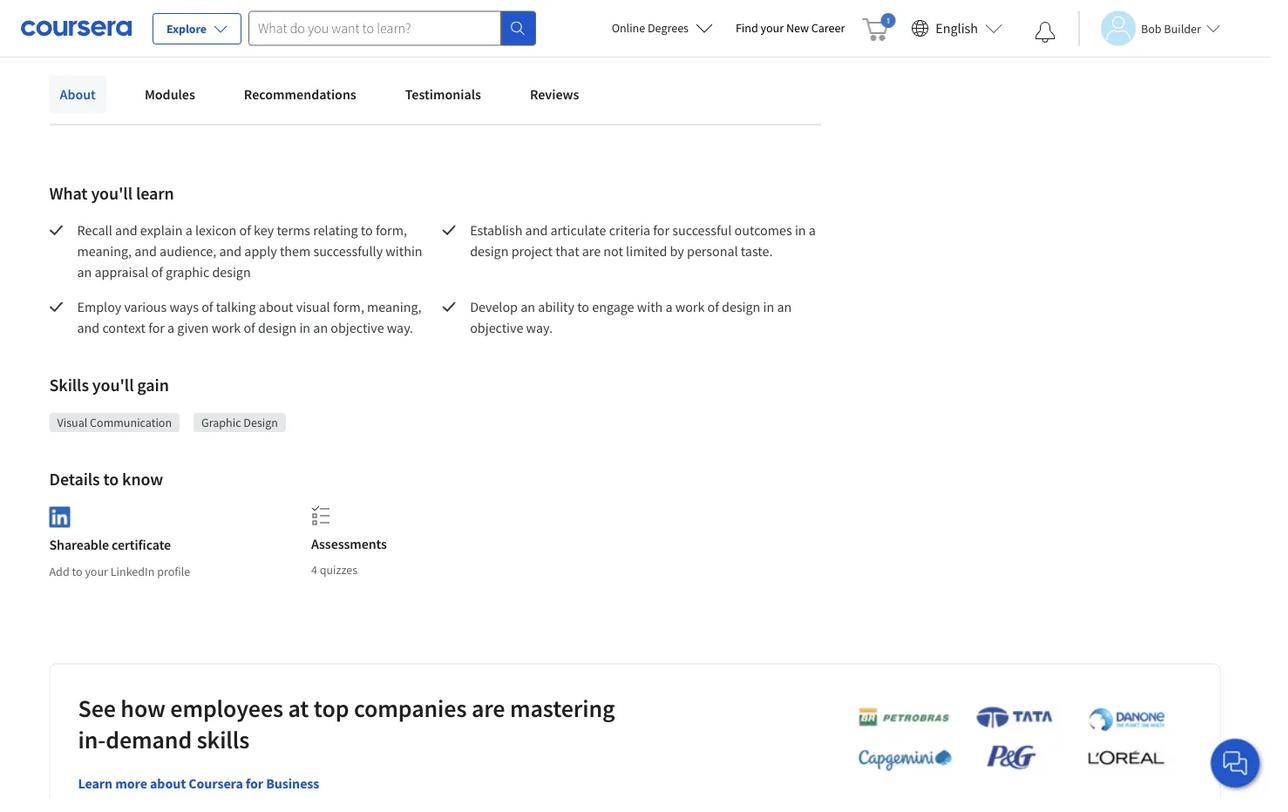 Task type: locate. For each thing, give the bounding box(es) containing it.
quizzes
[[320, 563, 358, 578]]

to inside recall and explain a lexicon of key terms relating to form, meaning, and audience, and apply them successfully within an appraisal of graphic design
[[361, 222, 373, 239]]

1 objective from the left
[[331, 319, 384, 337]]

2 vertical spatial for
[[246, 776, 264, 793]]

form, up within
[[376, 222, 407, 239]]

0 horizontal spatial work
[[212, 319, 241, 337]]

objective inside 'develop an ability to engage with a work of design in an objective way.'
[[470, 319, 524, 337]]

0 vertical spatial work
[[676, 298, 705, 316]]

visual communication
[[57, 415, 172, 431]]

0 horizontal spatial form,
[[333, 298, 364, 316]]

your right the "find" in the top of the page
[[761, 20, 784, 36]]

for up limited
[[654, 222, 670, 239]]

0 vertical spatial about
[[259, 298, 294, 316]]

to left know
[[103, 469, 119, 491]]

work down talking
[[212, 319, 241, 337]]

form, right visual in the top left of the page
[[333, 298, 364, 316]]

recall and explain a lexicon of key terms relating to form, meaning, and audience, and apply them successfully within an appraisal of graphic design
[[77, 222, 425, 281]]

0 vertical spatial your
[[761, 20, 784, 36]]

mastering
[[510, 694, 615, 724]]

design down "establish"
[[470, 242, 509, 260]]

and down explain
[[135, 242, 157, 260]]

way. down within
[[387, 319, 413, 337]]

None search field
[[249, 11, 536, 46]]

profile
[[157, 564, 190, 580]]

2 objective from the left
[[470, 319, 524, 337]]

english
[[936, 20, 979, 37]]

for
[[654, 222, 670, 239], [148, 319, 165, 337], [246, 776, 264, 793]]

develop
[[470, 298, 518, 316]]

establish
[[470, 222, 523, 239]]

more
[[115, 776, 147, 793]]

establish and articulate criteria for successful outcomes in a design project that are not limited by personal taste.
[[470, 222, 819, 260]]

0 horizontal spatial are
[[472, 694, 505, 724]]

recommendations
[[244, 85, 357, 103]]

in right outcomes
[[795, 222, 806, 239]]

at
[[288, 694, 309, 724]]

a left given
[[168, 319, 175, 337]]

you'll up recall at the top left of page
[[91, 183, 133, 205]]

a right with
[[666, 298, 673, 316]]

an left "ability"
[[521, 298, 536, 316]]

and right recall at the top left of page
[[115, 222, 138, 239]]

gain
[[137, 375, 169, 396]]

1 horizontal spatial objective
[[470, 319, 524, 337]]

to up successfully
[[361, 222, 373, 239]]

that
[[556, 242, 580, 260]]

details
[[49, 469, 100, 491]]

for inside establish and articulate criteria for successful outcomes in a design project that are not limited by personal taste.
[[654, 222, 670, 239]]

in inside establish and articulate criteria for successful outcomes in a design project that are not limited by personal taste.
[[795, 222, 806, 239]]

1 horizontal spatial are
[[582, 242, 601, 260]]

design up talking
[[212, 263, 251, 281]]

2 way. from the left
[[526, 319, 553, 337]]

linkedin
[[111, 564, 155, 580]]

online degrees button
[[598, 9, 727, 47]]

work right with
[[676, 298, 705, 316]]

you'll up 'visual communication' at the bottom left of page
[[92, 375, 134, 396]]

a up audience,
[[186, 222, 193, 239]]

1 way. from the left
[[387, 319, 413, 337]]

bob
[[1142, 20, 1162, 36]]

testimonials link
[[395, 75, 492, 113]]

1 vertical spatial in
[[764, 298, 775, 316]]

0 vertical spatial meaning,
[[77, 242, 132, 260]]

design down visual in the top left of the page
[[258, 319, 297, 337]]

and down the employ
[[77, 319, 100, 337]]

personal
[[687, 242, 738, 260]]

show notifications image
[[1035, 22, 1056, 43]]

0 horizontal spatial objective
[[331, 319, 384, 337]]

coursera
[[189, 776, 243, 793]]

lexicon
[[195, 222, 237, 239]]

1 horizontal spatial your
[[761, 20, 784, 36]]

for down various
[[148, 319, 165, 337]]

of down 'personal'
[[708, 298, 719, 316]]

certificate
[[112, 537, 171, 555]]

form, inside employ various ways of talking about visual form, meaning, and context for a given work of design in an objective way.
[[333, 298, 364, 316]]

a
[[186, 222, 193, 239], [809, 222, 816, 239], [666, 298, 673, 316], [168, 319, 175, 337]]

shareable
[[49, 537, 109, 555]]

your down shareable certificate
[[85, 564, 108, 580]]

relating
[[313, 222, 358, 239]]

0 vertical spatial for
[[654, 222, 670, 239]]

form,
[[376, 222, 407, 239], [333, 298, 364, 316]]

1 vertical spatial form,
[[333, 298, 364, 316]]

0 horizontal spatial meaning,
[[77, 242, 132, 260]]

find
[[736, 20, 759, 36]]

recall
[[77, 222, 112, 239]]

1 horizontal spatial meaning,
[[367, 298, 422, 316]]

in inside employ various ways of talking about visual form, meaning, and context for a given work of design in an objective way.
[[300, 319, 311, 337]]

1 horizontal spatial form,
[[376, 222, 407, 239]]

work
[[676, 298, 705, 316], [212, 319, 241, 337]]

modules
[[145, 85, 195, 103]]

top
[[314, 694, 349, 724]]

1 vertical spatial work
[[212, 319, 241, 337]]

meaning,
[[77, 242, 132, 260], [367, 298, 422, 316]]

apply
[[245, 242, 277, 260]]

an
[[77, 263, 92, 281], [521, 298, 536, 316], [778, 298, 792, 316], [313, 319, 328, 337]]

meaning, down within
[[367, 298, 422, 316]]

limited
[[626, 242, 668, 260]]

1 vertical spatial your
[[85, 564, 108, 580]]

1 horizontal spatial for
[[246, 776, 264, 793]]

1 vertical spatial for
[[148, 319, 165, 337]]

details to know
[[49, 469, 163, 491]]

0 vertical spatial are
[[582, 242, 601, 260]]

1 horizontal spatial way.
[[526, 319, 553, 337]]

learn more about coursera for business
[[78, 776, 320, 793]]

to right add
[[72, 564, 83, 580]]

about left visual in the top left of the page
[[259, 298, 294, 316]]

0 horizontal spatial your
[[85, 564, 108, 580]]

design down "taste." at the top right of page
[[722, 298, 761, 316]]

1 horizontal spatial about
[[259, 298, 294, 316]]

for for criteria
[[654, 222, 670, 239]]

companies
[[354, 694, 467, 724]]

2 vertical spatial in
[[300, 319, 311, 337]]

taste.
[[741, 242, 773, 260]]

way. inside employ various ways of talking about visual form, meaning, and context for a given work of design in an objective way.
[[387, 319, 413, 337]]

your inside find your new career link
[[761, 20, 784, 36]]

find your new career
[[736, 20, 845, 36]]

to
[[361, 222, 373, 239], [578, 298, 590, 316], [103, 469, 119, 491], [72, 564, 83, 580]]

design
[[470, 242, 509, 260], [212, 263, 251, 281], [722, 298, 761, 316], [258, 319, 297, 337]]

0 horizontal spatial in
[[300, 319, 311, 337]]

0 vertical spatial in
[[795, 222, 806, 239]]

1 vertical spatial are
[[472, 694, 505, 724]]

a right outcomes
[[809, 222, 816, 239]]

2 horizontal spatial for
[[654, 222, 670, 239]]

see
[[78, 694, 116, 724]]

new
[[787, 20, 809, 36]]

of down talking
[[244, 319, 255, 337]]

1 vertical spatial about
[[150, 776, 186, 793]]

in down "taste." at the top right of page
[[764, 298, 775, 316]]

criteria
[[609, 222, 651, 239]]

about
[[60, 85, 96, 103]]

what you'll learn
[[49, 183, 174, 205]]

graphic design
[[202, 415, 278, 431]]

a inside recall and explain a lexicon of key terms relating to form, meaning, and audience, and apply them successfully within an appraisal of graphic design
[[186, 222, 193, 239]]

shopping cart: 1 item image
[[863, 13, 896, 41]]

0 horizontal spatial for
[[148, 319, 165, 337]]

to right "ability"
[[578, 298, 590, 316]]

your
[[761, 20, 784, 36], [85, 564, 108, 580]]

0 vertical spatial you'll
[[91, 183, 133, 205]]

objective down successfully
[[331, 319, 384, 337]]

are
[[582, 242, 601, 260], [472, 694, 505, 724]]

about right more
[[150, 776, 186, 793]]

of right ways
[[202, 298, 213, 316]]

1 horizontal spatial work
[[676, 298, 705, 316]]

are inside see how employees at top companies are mastering in-demand skills
[[472, 694, 505, 724]]

objective down develop
[[470, 319, 524, 337]]

ways
[[170, 298, 199, 316]]

1 horizontal spatial in
[[764, 298, 775, 316]]

an left appraisal
[[77, 263, 92, 281]]

4 quizzes
[[311, 563, 358, 578]]

What do you want to learn? text field
[[249, 11, 502, 46]]

bob builder
[[1142, 20, 1202, 36]]

not
[[604, 242, 624, 260]]

in down visual in the top left of the page
[[300, 319, 311, 337]]

work inside employ various ways of talking about visual form, meaning, and context for a given work of design in an objective way.
[[212, 319, 241, 337]]

how
[[121, 694, 166, 724]]

and
[[115, 222, 138, 239], [526, 222, 548, 239], [135, 242, 157, 260], [219, 242, 242, 260], [77, 319, 100, 337]]

0 horizontal spatial about
[[150, 776, 186, 793]]

way. down "ability"
[[526, 319, 553, 337]]

in inside 'develop an ability to engage with a work of design in an objective way.'
[[764, 298, 775, 316]]

and up project
[[526, 222, 548, 239]]

0 horizontal spatial way.
[[387, 319, 413, 337]]

1 vertical spatial you'll
[[92, 375, 134, 396]]

2 horizontal spatial in
[[795, 222, 806, 239]]

are inside establish and articulate criteria for successful outcomes in a design project that are not limited by personal taste.
[[582, 242, 601, 260]]

explore
[[167, 21, 207, 37]]

meaning, down recall at the top left of page
[[77, 242, 132, 260]]

are left mastering
[[472, 694, 505, 724]]

1 vertical spatial meaning,
[[367, 298, 422, 316]]

find your new career link
[[727, 17, 854, 39]]

by
[[670, 242, 685, 260]]

in
[[795, 222, 806, 239], [764, 298, 775, 316], [300, 319, 311, 337]]

about
[[259, 298, 294, 316], [150, 776, 186, 793]]

employees
[[170, 694, 283, 724]]

employ
[[77, 298, 121, 316]]

about inside employ various ways of talking about visual form, meaning, and context for a given work of design in an objective way.
[[259, 298, 294, 316]]

for left business
[[246, 776, 264, 793]]

0 vertical spatial form,
[[376, 222, 407, 239]]

an down visual in the top left of the page
[[313, 319, 328, 337]]

of left graphic
[[151, 263, 163, 281]]

are left "not"
[[582, 242, 601, 260]]



Task type: describe. For each thing, give the bounding box(es) containing it.
an down outcomes
[[778, 298, 792, 316]]

reviews
[[530, 85, 580, 103]]

visual
[[296, 298, 330, 316]]

articulate
[[551, 222, 607, 239]]

online
[[612, 20, 646, 36]]

successful
[[673, 222, 732, 239]]

audience,
[[160, 242, 217, 260]]

skills
[[197, 725, 250, 756]]

of inside 'develop an ability to engage with a work of design in an objective way.'
[[708, 298, 719, 316]]

4
[[311, 563, 317, 578]]

design inside establish and articulate criteria for successful outcomes in a design project that are not limited by personal taste.
[[470, 242, 509, 260]]

chat with us image
[[1222, 750, 1250, 778]]

demand
[[106, 725, 192, 756]]

design
[[244, 415, 278, 431]]

see how employees at top companies are mastering in-demand skills
[[78, 694, 615, 756]]

shareable certificate
[[49, 537, 171, 555]]

explain
[[140, 222, 183, 239]]

them
[[280, 242, 311, 260]]

and inside establish and articulate criteria for successful outcomes in a design project that are not limited by personal taste.
[[526, 222, 548, 239]]

coursera enterprise logos image
[[833, 706, 1181, 782]]

communication
[[90, 415, 172, 431]]

builder
[[1165, 20, 1202, 36]]

employ various ways of talking about visual form, meaning, and context for a given work of design in an objective way.
[[77, 298, 425, 337]]

given
[[177, 319, 209, 337]]

reviews link
[[520, 75, 590, 113]]

business
[[266, 776, 320, 793]]

meaning, inside recall and explain a lexicon of key terms relating to form, meaning, and audience, and apply them successfully within an appraisal of graphic design
[[77, 242, 132, 260]]

of left key
[[239, 222, 251, 239]]

ability
[[538, 298, 575, 316]]

objective inside employ various ways of talking about visual form, meaning, and context for a given work of design in an objective way.
[[331, 319, 384, 337]]

talking
[[216, 298, 256, 316]]

what
[[49, 183, 88, 205]]

explore button
[[153, 13, 242, 44]]

context
[[102, 319, 146, 337]]

recommendations link
[[234, 75, 367, 113]]

assessments
[[311, 536, 387, 553]]

various
[[124, 298, 167, 316]]

skills
[[49, 375, 89, 396]]

to inside 'develop an ability to engage with a work of design in an objective way.'
[[578, 298, 590, 316]]

design inside employ various ways of talking about visual form, meaning, and context for a given work of design in an objective way.
[[258, 319, 297, 337]]

form, inside recall and explain a lexicon of key terms relating to form, meaning, and audience, and apply them successfully within an appraisal of graphic design
[[376, 222, 407, 239]]

you'll for what
[[91, 183, 133, 205]]

appraisal
[[95, 263, 149, 281]]

design inside recall and explain a lexicon of key terms relating to form, meaning, and audience, and apply them successfully within an appraisal of graphic design
[[212, 263, 251, 281]]

way. inside 'develop an ability to engage with a work of design in an objective way.'
[[526, 319, 553, 337]]

an inside recall and explain a lexicon of key terms relating to form, meaning, and audience, and apply them successfully within an appraisal of graphic design
[[77, 263, 92, 281]]

terms
[[277, 222, 311, 239]]

visual
[[57, 415, 87, 431]]

learn more about coursera for business link
[[78, 776, 320, 793]]

coursera image
[[21, 14, 132, 42]]

testimonials
[[405, 85, 481, 103]]

modules link
[[134, 75, 206, 113]]

for inside employ various ways of talking about visual form, meaning, and context for a given work of design in an objective way.
[[148, 319, 165, 337]]

with
[[637, 298, 663, 316]]

in-
[[78, 725, 106, 756]]

a inside 'develop an ability to engage with a work of design in an objective way.'
[[666, 298, 673, 316]]

engage
[[592, 298, 635, 316]]

learn
[[78, 776, 113, 793]]

for for coursera
[[246, 776, 264, 793]]

online degrees
[[612, 20, 689, 36]]

develop an ability to engage with a work of design in an objective way.
[[470, 298, 795, 337]]

bob builder button
[[1079, 11, 1221, 46]]

design inside 'develop an ability to engage with a work of design in an objective way.'
[[722, 298, 761, 316]]

a inside establish and articulate criteria for successful outcomes in a design project that are not limited by personal taste.
[[809, 222, 816, 239]]

graphic
[[166, 263, 210, 281]]

within
[[386, 242, 423, 260]]

add to your linkedin profile
[[49, 564, 190, 580]]

a inside employ various ways of talking about visual form, meaning, and context for a given work of design in an objective way.
[[168, 319, 175, 337]]

outcomes
[[735, 222, 793, 239]]

and down the lexicon
[[219, 242, 242, 260]]

career
[[812, 20, 845, 36]]

about link
[[49, 75, 106, 113]]

and inside employ various ways of talking about visual form, meaning, and context for a given work of design in an objective way.
[[77, 319, 100, 337]]

an inside employ various ways of talking about visual form, meaning, and context for a given work of design in an objective way.
[[313, 319, 328, 337]]

english button
[[905, 0, 1010, 57]]

successfully
[[314, 242, 383, 260]]

graphic
[[202, 415, 241, 431]]

project
[[512, 242, 553, 260]]

work inside 'develop an ability to engage with a work of design in an objective way.'
[[676, 298, 705, 316]]

you'll for skills
[[92, 375, 134, 396]]

meaning, inside employ various ways of talking about visual form, meaning, and context for a given work of design in an objective way.
[[367, 298, 422, 316]]

skills you'll gain
[[49, 375, 169, 396]]

learn
[[136, 183, 174, 205]]

degrees
[[648, 20, 689, 36]]

key
[[254, 222, 274, 239]]

add
[[49, 564, 69, 580]]



Task type: vqa. For each thing, say whether or not it's contained in the screenshot.
left you
no



